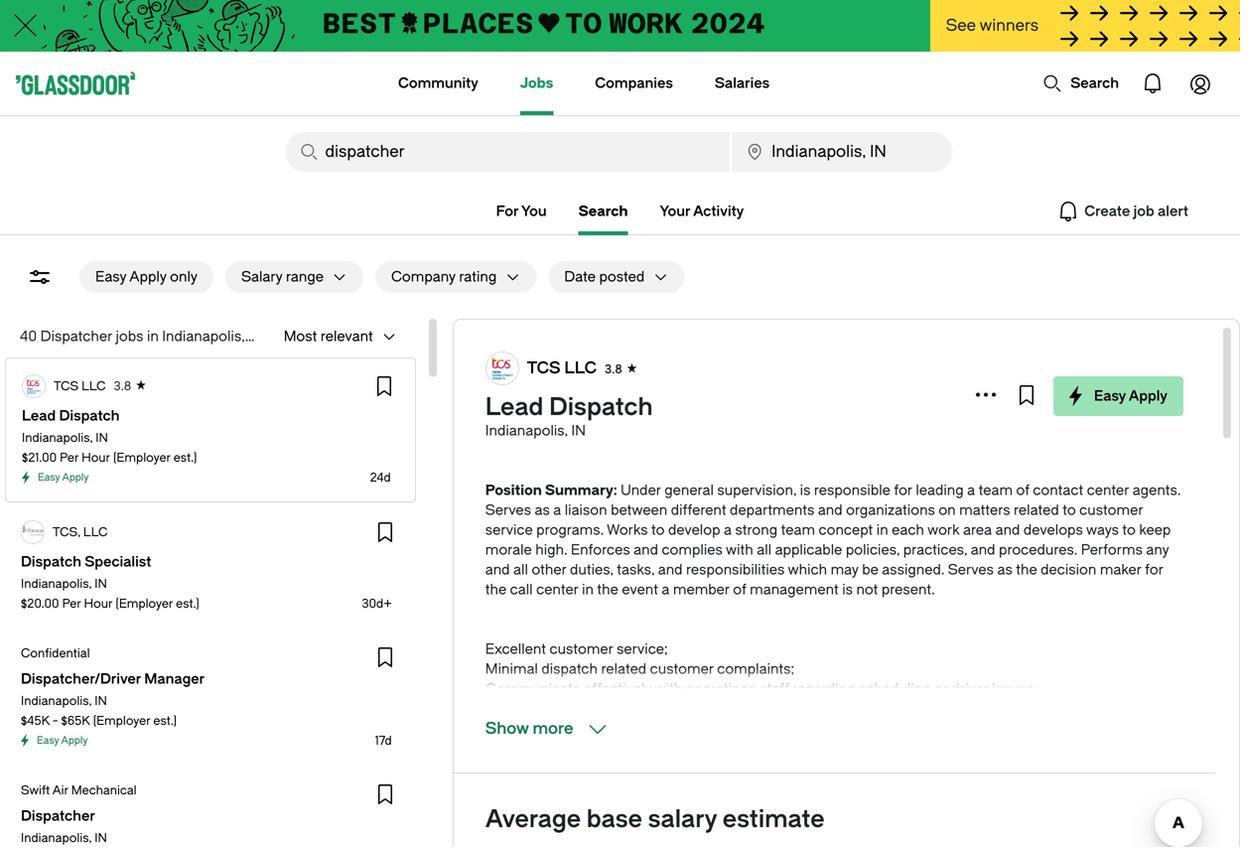 Task type: vqa. For each thing, say whether or not it's contained in the screenshot.
staff at the bottom right
yes



Task type: locate. For each thing, give the bounding box(es) containing it.
with up responsibilities
[[726, 542, 754, 558]]

per inside indianapolis, in $20.00 per hour (employer est.)
[[62, 597, 81, 611]]

tcs llc logo image
[[486, 353, 518, 384], [23, 375, 45, 397]]

per
[[60, 451, 79, 465], [62, 597, 81, 611]]

1 vertical spatial tcs
[[54, 379, 79, 393]]

with down "service;"
[[655, 681, 682, 697]]

and down 'complies'
[[658, 562, 683, 578]]

1 vertical spatial center
[[536, 581, 579, 598]]

hour right $21.00
[[82, 451, 110, 465]]

which
[[788, 562, 827, 578]]

1 vertical spatial easy apply
[[38, 472, 89, 483]]

hour
[[82, 451, 110, 465], [84, 597, 113, 611]]

salary
[[648, 805, 717, 833]]

tcs,
[[53, 525, 80, 539]]

most
[[284, 328, 317, 345]]

2 horizontal spatial customer
[[1080, 502, 1143, 518]]

tcs down dispatcher
[[54, 379, 79, 393]]

1 vertical spatial team
[[781, 522, 815, 538]]

indianapolis, inside indianapolis, in $20.00 per hour (employer est.)
[[21, 577, 92, 591]]

as down procedures.
[[998, 562, 1013, 578]]

member
[[673, 581, 730, 598]]

show more
[[485, 719, 574, 738]]

search up date posted
[[579, 203, 628, 219]]

1 vertical spatial est.)
[[176, 597, 199, 611]]

est.) inside the indianapolis, in $45k - $65k (employer est.)
[[153, 714, 177, 728]]

hour right $20.00
[[84, 597, 113, 611]]

service
[[485, 522, 533, 538]]

serves down area
[[948, 562, 994, 578]]

programs.
[[536, 522, 604, 538]]

0 vertical spatial (employer
[[113, 451, 171, 465]]

management
[[750, 581, 839, 598]]

0 vertical spatial per
[[60, 451, 79, 465]]

serves up service
[[485, 502, 531, 518]]

high.
[[535, 542, 567, 558]]

may
[[831, 562, 859, 578]]

for
[[894, 482, 913, 499], [1145, 562, 1164, 578]]

in for indianapolis, in $20.00 per hour (employer est.)
[[95, 577, 107, 591]]

center down other in the bottom of the page
[[536, 581, 579, 598]]

30d+
[[362, 597, 392, 611]]

1 horizontal spatial customer
[[650, 661, 714, 677]]

1 horizontal spatial center
[[1087, 482, 1129, 499]]

salary
[[241, 269, 283, 285]]

1 vertical spatial all
[[513, 562, 528, 578]]

per for $20.00
[[62, 597, 81, 611]]

is up the departments
[[800, 482, 811, 499]]

2 vertical spatial llc
[[83, 525, 108, 539]]

lottie animation container image
[[319, 52, 399, 113], [319, 52, 399, 113], [1129, 60, 1177, 107], [1177, 60, 1224, 107], [1043, 73, 1063, 93]]

area
[[963, 522, 992, 538]]

indianapolis, inside lead dispatch indianapolis, in
[[485, 423, 568, 439]]

3.8 down the jobs
[[114, 379, 131, 393]]

(employer inside indianapolis, in $20.00 per hour (employer est.)
[[116, 597, 173, 611]]

0 vertical spatial team
[[979, 482, 1013, 499]]

None field
[[286, 132, 730, 172], [732, 132, 953, 172]]

est.) inside indianapolis, in $20.00 per hour (employer est.)
[[176, 597, 199, 611]]

excellent customer service; minimal dispatch related customer complaints; communicate effectively with operations staff regarding scheduling or driver issues;
[[485, 641, 1038, 697]]

2 none field from the left
[[732, 132, 953, 172]]

1 vertical spatial hour
[[84, 597, 113, 611]]

1 vertical spatial in
[[877, 522, 888, 538]]

duties,
[[570, 562, 614, 578]]

customer inside under general supervision, is responsible for leading a team of contact center agents. serves as a liaison between different departments and organizations on matters related to customer service programs. works to develop a strong team concept in each work area and develops ways to keep morale high. enforces and complies with all applicable policies, practices, and procedures. performs any and all other duties, tasks, and responsibilities which may be assigned. serves as the decision maker for the call center in the event a member of management is not present.
[[1080, 502, 1143, 518]]

1 horizontal spatial serves
[[948, 562, 994, 578]]

indianapolis, up $20.00
[[21, 577, 92, 591]]

easy apply down the -
[[37, 735, 88, 746]]

1 vertical spatial with
[[655, 681, 682, 697]]

1 horizontal spatial to
[[1063, 502, 1076, 518]]

easy apply down $21.00
[[38, 472, 89, 483]]

0 horizontal spatial to
[[651, 522, 665, 538]]

to down the contact
[[1063, 502, 1076, 518]]

2 vertical spatial (employer
[[93, 714, 150, 728]]

easy apply for 17d
[[37, 735, 88, 746]]

0 horizontal spatial serves
[[485, 502, 531, 518]]

0 vertical spatial with
[[726, 542, 754, 558]]

est.) inside indianapolis, in $21.00 per hour (employer est.)
[[174, 451, 197, 465]]

winners
[[980, 16, 1039, 35]]

all
[[757, 542, 772, 558], [513, 562, 528, 578]]

0 horizontal spatial none field
[[286, 132, 730, 172]]

llc right tcs,
[[83, 525, 108, 539]]

develop
[[668, 522, 721, 538]]

as down "position summary:"
[[535, 502, 550, 518]]

morale
[[485, 542, 532, 558]]

the down duties,
[[597, 581, 619, 598]]

hour inside indianapolis, in $20.00 per hour (employer est.)
[[84, 597, 113, 611]]

0 horizontal spatial tcs
[[54, 379, 79, 393]]

hour inside indianapolis, in $21.00 per hour (employer est.)
[[82, 451, 110, 465]]

3.8 up dispatch
[[605, 362, 622, 376]]

per for $21.00
[[60, 451, 79, 465]]

performs
[[1081, 542, 1143, 558]]

llc up dispatch
[[564, 359, 597, 377]]

salaries link
[[715, 52, 770, 115]]

the down procedures.
[[1016, 562, 1037, 578]]

1 horizontal spatial none field
[[732, 132, 953, 172]]

1 vertical spatial per
[[62, 597, 81, 611]]

0 horizontal spatial center
[[536, 581, 579, 598]]

related
[[1014, 502, 1059, 518], [601, 661, 647, 677]]

customer up dispatch
[[550, 641, 613, 657]]

in right the jobs
[[147, 328, 159, 345]]

$45k
[[21, 714, 49, 728]]

(employer inside the indianapolis, in $45k - $65k (employer est.)
[[93, 714, 150, 728]]

0 vertical spatial related
[[1014, 502, 1059, 518]]

2 vertical spatial easy apply
[[37, 735, 88, 746]]

regarding
[[793, 681, 855, 697]]

center
[[1087, 482, 1129, 499], [536, 581, 579, 598]]

in inside indianapolis, in $20.00 per hour (employer est.)
[[95, 577, 107, 591]]

1 horizontal spatial the
[[597, 581, 619, 598]]

customer up the ways
[[1080, 502, 1143, 518]]

indianapolis, up $21.00
[[22, 431, 93, 445]]

1 vertical spatial (employer
[[116, 597, 173, 611]]

in down duties,
[[582, 581, 594, 598]]

companies link
[[595, 52, 673, 115]]

issues;
[[992, 681, 1038, 697]]

serves
[[485, 502, 531, 518], [948, 562, 994, 578]]

relevant
[[321, 328, 373, 345]]

the left call
[[485, 581, 507, 598]]

1 horizontal spatial with
[[726, 542, 754, 558]]

company rating button
[[375, 261, 497, 293]]

1 horizontal spatial search
[[1071, 75, 1119, 91]]

see
[[946, 16, 976, 35]]

0 horizontal spatial customer
[[550, 641, 613, 657]]

community
[[398, 75, 479, 91]]

all down strong
[[757, 542, 772, 558]]

estimate
[[723, 805, 825, 833]]

jobs list element
[[4, 357, 417, 847]]

0 vertical spatial for
[[894, 482, 913, 499]]

0 vertical spatial tcs llc
[[527, 359, 597, 377]]

for down any
[[1145, 562, 1164, 578]]

scheduling
[[859, 681, 931, 697]]

0 horizontal spatial is
[[800, 482, 811, 499]]

0 horizontal spatial 3.8
[[114, 379, 131, 393]]

indianapolis, down air
[[21, 831, 92, 845]]

0 vertical spatial serves
[[485, 502, 531, 518]]

tcs
[[527, 359, 561, 377], [54, 379, 79, 393]]

0 horizontal spatial tcs llc logo image
[[23, 375, 45, 397]]

1 horizontal spatial is
[[842, 581, 853, 598]]

0 vertical spatial est.)
[[174, 451, 197, 465]]

related up develops
[[1014, 502, 1059, 518]]

for you
[[496, 203, 547, 219]]

0 vertical spatial 3.8
[[605, 362, 622, 376]]

under general supervision, is responsible for leading a team of contact center agents. serves as a liaison between different departments and organizations on matters related to customer service programs. works to develop a strong team concept in each work area and develops ways to keep morale high. enforces and complies with all applicable policies, practices, and procedures. performs any and all other duties, tasks, and responsibilities which may be assigned. serves as the decision maker for the call center in the event a member of management is not present.
[[485, 482, 1181, 598]]

tcs llc down dispatcher
[[54, 379, 106, 393]]

staff
[[760, 681, 789, 697]]

0 horizontal spatial team
[[781, 522, 815, 538]]

1 vertical spatial 3.8
[[114, 379, 131, 393]]

indianapolis,
[[162, 328, 245, 345], [485, 423, 568, 439], [22, 431, 93, 445], [21, 577, 92, 591], [21, 694, 92, 708], [21, 831, 92, 845]]

agents.
[[1133, 482, 1181, 499]]

0 horizontal spatial related
[[601, 661, 647, 677]]

tcs llc up lead dispatch indianapolis, in
[[527, 359, 597, 377]]

with inside under general supervision, is responsible for leading a team of contact center agents. serves as a liaison between different departments and organizations on matters related to customer service programs. works to develop a strong team concept in each work area and develops ways to keep morale high. enforces and complies with all applicable policies, practices, and procedures. performs any and all other duties, tasks, and responsibilities which may be assigned. serves as the decision maker for the call center in the event a member of management is not present.
[[726, 542, 754, 558]]

to
[[1063, 502, 1076, 518], [651, 522, 665, 538], [1123, 522, 1136, 538]]

effectively
[[584, 681, 652, 697]]

search button
[[1033, 64, 1129, 103]]

est.)
[[174, 451, 197, 465], [176, 597, 199, 611], [153, 714, 177, 728]]

all up call
[[513, 562, 528, 578]]

for up organizations
[[894, 482, 913, 499]]

to down between
[[651, 522, 665, 538]]

dispatcher
[[40, 328, 112, 345]]

indianapolis, inside indianapolis, in $21.00 per hour (employer est.)
[[22, 431, 93, 445]]

1 vertical spatial related
[[601, 661, 647, 677]]

in inside the indianapolis, in $45k - $65k (employer est.)
[[95, 694, 107, 708]]

is
[[800, 482, 811, 499], [842, 581, 853, 598]]

1 vertical spatial of
[[733, 581, 746, 598]]

0 vertical spatial tcs
[[527, 359, 561, 377]]

indianapolis, inside the indianapolis, in $45k - $65k (employer est.)
[[21, 694, 92, 708]]

with
[[726, 542, 754, 558], [655, 681, 682, 697]]

your activity link
[[660, 200, 744, 223]]

1 horizontal spatial tcs
[[527, 359, 561, 377]]

0 horizontal spatial in
[[147, 328, 159, 345]]

search down see winners 'link'
[[1071, 75, 1119, 91]]

to left the "keep"
[[1123, 522, 1136, 538]]

tcs llc logo image down 40
[[23, 375, 45, 397]]

1 horizontal spatial team
[[979, 482, 1013, 499]]

more
[[533, 719, 574, 738]]

team up matters
[[979, 482, 1013, 499]]

1 horizontal spatial tcs llc
[[527, 359, 597, 377]]

procedures.
[[999, 542, 1078, 558]]

0 vertical spatial all
[[757, 542, 772, 558]]

each
[[892, 522, 924, 538]]

0 horizontal spatial search
[[579, 203, 628, 219]]

tcs llc logo image up lead
[[486, 353, 518, 384]]

enforces
[[571, 542, 630, 558]]

in inside indianapolis, in $21.00 per hour (employer est.)
[[96, 431, 108, 445]]

est.) for indianapolis, in $45k - $65k (employer est.)
[[153, 714, 177, 728]]

you
[[521, 203, 547, 219]]

center up the ways
[[1087, 482, 1129, 499]]

team
[[979, 482, 1013, 499], [781, 522, 815, 538]]

1 horizontal spatial as
[[998, 562, 1013, 578]]

customer up operations
[[650, 661, 714, 677]]

is left not
[[842, 581, 853, 598]]

1 vertical spatial customer
[[550, 641, 613, 657]]

0 horizontal spatial with
[[655, 681, 682, 697]]

1 none field from the left
[[286, 132, 730, 172]]

0 vertical spatial hour
[[82, 451, 110, 465]]

1 horizontal spatial for
[[1145, 562, 1164, 578]]

0 vertical spatial center
[[1087, 482, 1129, 499]]

1 vertical spatial for
[[1145, 562, 1164, 578]]

indianapolis, down only
[[162, 328, 245, 345]]

of down responsibilities
[[733, 581, 746, 598]]

strong
[[735, 522, 778, 538]]

in for indianapolis, in $45k - $65k (employer est.)
[[95, 694, 107, 708]]

tcs, llc logo image
[[22, 521, 44, 543]]

easy apply up agents.
[[1094, 388, 1168, 404]]

per right $20.00
[[62, 597, 81, 611]]

of left the contact
[[1016, 482, 1030, 499]]

most relevant button
[[268, 321, 373, 353]]

1 horizontal spatial of
[[1016, 482, 1030, 499]]

1 horizontal spatial 3.8
[[605, 362, 622, 376]]

tcs llc logo image inside jobs list element
[[23, 375, 45, 397]]

lottie animation container image
[[1129, 60, 1177, 107], [1177, 60, 1224, 107], [1043, 73, 1063, 93]]

1 vertical spatial is
[[842, 581, 853, 598]]

0 vertical spatial search
[[1071, 75, 1119, 91]]

tcs llc inside jobs list element
[[54, 379, 106, 393]]

tcs up lead
[[527, 359, 561, 377]]

0 horizontal spatial tcs llc
[[54, 379, 106, 393]]

in down organizations
[[877, 522, 888, 538]]

indianapolis, in
[[21, 831, 107, 845]]

indianapolis, up the -
[[21, 694, 92, 708]]

Search location field
[[732, 132, 953, 172]]

customer
[[1080, 502, 1143, 518], [550, 641, 613, 657], [650, 661, 714, 677]]

tcs inside jobs list element
[[54, 379, 79, 393]]

2 vertical spatial est.)
[[153, 714, 177, 728]]

0 vertical spatial easy apply
[[1094, 388, 1168, 404]]

1 vertical spatial tcs llc
[[54, 379, 106, 393]]

0 vertical spatial of
[[1016, 482, 1030, 499]]

(employer inside indianapolis, in $21.00 per hour (employer est.)
[[113, 451, 171, 465]]

search
[[1071, 75, 1119, 91], [579, 203, 628, 219]]

and up tasks,
[[634, 542, 658, 558]]

0 vertical spatial customer
[[1080, 502, 1143, 518]]

position summary:
[[485, 482, 617, 499]]

open filter menu image
[[28, 265, 52, 289]]

or
[[935, 681, 948, 697]]

1 vertical spatial as
[[998, 562, 1013, 578]]

0 horizontal spatial of
[[733, 581, 746, 598]]

per inside indianapolis, in $21.00 per hour (employer est.)
[[60, 451, 79, 465]]

team up applicable
[[781, 522, 815, 538]]

1 vertical spatial search
[[579, 203, 628, 219]]

salary range
[[241, 269, 324, 285]]

easy apply inside "easy apply" button
[[1094, 388, 1168, 404]]

related up effectively
[[601, 661, 647, 677]]

practices,
[[903, 542, 968, 558]]

for you link
[[496, 200, 547, 223]]

the
[[1016, 562, 1037, 578], [485, 581, 507, 598], [597, 581, 619, 598]]

1 horizontal spatial in
[[582, 581, 594, 598]]

1 vertical spatial serves
[[948, 562, 994, 578]]

per right $21.00
[[60, 451, 79, 465]]

1 horizontal spatial related
[[1014, 502, 1059, 518]]

company rating
[[391, 269, 497, 285]]

0 horizontal spatial as
[[535, 502, 550, 518]]

llc down dispatcher
[[82, 379, 106, 393]]

indianapolis, down lead
[[485, 423, 568, 439]]

0 horizontal spatial all
[[513, 562, 528, 578]]

2 vertical spatial in
[[582, 581, 594, 598]]



Task type: describe. For each thing, give the bounding box(es) containing it.
keep
[[1139, 522, 1171, 538]]

in for indianapolis, in
[[95, 831, 107, 845]]

apply down indianapolis, in $21.00 per hour (employer est.)
[[62, 472, 89, 483]]

organizations
[[846, 502, 935, 518]]

swift air mechanical
[[21, 784, 137, 797]]

$20.00
[[21, 597, 59, 611]]

search link
[[579, 200, 628, 223]]

3.8 inside jobs list element
[[114, 379, 131, 393]]

hour for $21.00
[[82, 451, 110, 465]]

maker
[[1100, 562, 1142, 578]]

easy apply only button
[[79, 261, 214, 293]]

lead
[[485, 393, 544, 421]]

responsible
[[814, 482, 891, 499]]

position
[[485, 482, 542, 499]]

2 horizontal spatial the
[[1016, 562, 1037, 578]]

easy apply button
[[1053, 376, 1184, 416]]

none field search location
[[732, 132, 953, 172]]

average base salary estimate
[[485, 805, 825, 833]]

any
[[1146, 542, 1169, 558]]

0 vertical spatial as
[[535, 502, 550, 518]]

show more button
[[485, 717, 609, 741]]

a left strong
[[724, 522, 732, 538]]

a right the event
[[662, 581, 670, 598]]

Search keyword field
[[286, 132, 730, 172]]

dispatch
[[542, 661, 598, 677]]

40 dispatcher jobs in indianapolis, in
[[20, 328, 263, 345]]

work
[[928, 522, 960, 538]]

jobs
[[520, 75, 553, 91]]

and down area
[[971, 542, 996, 558]]

companies
[[595, 75, 673, 91]]

indianapolis, in $20.00 per hour (employer est.)
[[21, 577, 199, 611]]

40
[[20, 328, 37, 345]]

matters
[[959, 502, 1011, 518]]

on
[[939, 502, 956, 518]]

0 vertical spatial is
[[800, 482, 811, 499]]

base
[[587, 805, 643, 833]]

0 horizontal spatial for
[[894, 482, 913, 499]]

apply left only
[[129, 269, 167, 285]]

est.) for indianapolis, in $20.00 per hour (employer est.)
[[176, 597, 199, 611]]

ways
[[1086, 522, 1119, 538]]

(employer for indianapolis, in $20.00 per hour (employer est.)
[[116, 597, 173, 611]]

1 horizontal spatial tcs llc logo image
[[486, 353, 518, 384]]

swift
[[21, 784, 50, 797]]

lead dispatch indianapolis, in
[[485, 393, 653, 439]]

call
[[510, 581, 533, 598]]

1 horizontal spatial all
[[757, 542, 772, 558]]

applicable
[[775, 542, 843, 558]]

under
[[621, 482, 661, 499]]

(employer for indianapolis, in $21.00 per hour (employer est.)
[[113, 451, 171, 465]]

responsibilities
[[686, 562, 785, 578]]

indianapolis, for indianapolis, in $21.00 per hour (employer est.)
[[22, 431, 93, 445]]

indianapolis, for indianapolis, in $20.00 per hour (employer est.)
[[21, 577, 92, 591]]

communicate
[[485, 681, 581, 697]]

concept
[[819, 522, 873, 538]]

indianapolis, for indianapolis, in
[[21, 831, 92, 845]]

indianapolis, for indianapolis, in $45k - $65k (employer est.)
[[21, 694, 92, 708]]

easy apply for 24d
[[38, 472, 89, 483]]

event
[[622, 581, 658, 598]]

average
[[485, 805, 581, 833]]

search inside search button
[[1071, 75, 1119, 91]]

jobs
[[116, 328, 143, 345]]

posted
[[599, 269, 645, 285]]

2 vertical spatial customer
[[650, 661, 714, 677]]

other
[[532, 562, 567, 578]]

be
[[862, 562, 879, 578]]

for
[[496, 203, 519, 219]]

not
[[856, 581, 878, 598]]

related inside under general supervision, is responsible for leading a team of contact center agents. serves as a liaison between different departments and organizations on matters related to customer service programs. works to develop a strong team concept in each work area and develops ways to keep morale high. enforces and complies with all applicable policies, practices, and procedures. performs any and all other duties, tasks, and responsibilities which may be assigned. serves as the decision maker for the call center in the event a member of management is not present.
[[1014, 502, 1059, 518]]

apply down $65k
[[61, 735, 88, 746]]

departments
[[730, 502, 815, 518]]

tasks,
[[617, 562, 655, 578]]

and up concept
[[818, 502, 843, 518]]

decision
[[1041, 562, 1097, 578]]

driver
[[952, 681, 989, 697]]

lottie animation container image inside search button
[[1043, 73, 1063, 93]]

works
[[607, 522, 648, 538]]

lottie animation container image inside search button
[[1043, 73, 1063, 93]]

liaison
[[565, 502, 607, 518]]

a up matters
[[967, 482, 975, 499]]

community link
[[398, 52, 479, 115]]

range
[[286, 269, 324, 285]]

and down morale
[[485, 562, 510, 578]]

date
[[564, 269, 596, 285]]

$65k
[[61, 714, 90, 728]]

related inside the "excellent customer service; minimal dispatch related customer complaints; communicate effectively with operations staff regarding scheduling or driver issues;"
[[601, 661, 647, 677]]

with inside the "excellent customer service; minimal dispatch related customer complaints; communicate effectively with operations staff regarding scheduling or driver issues;"
[[655, 681, 682, 697]]

company
[[391, 269, 456, 285]]

your
[[660, 203, 690, 219]]

(employer for indianapolis, in $45k - $65k (employer est.)
[[93, 714, 150, 728]]

indianapolis, in $45k - $65k (employer est.)
[[21, 694, 177, 728]]

service;
[[617, 641, 668, 657]]

0 vertical spatial in
[[147, 328, 159, 345]]

confidential
[[21, 646, 90, 660]]

$21.00
[[22, 451, 57, 465]]

none field search keyword
[[286, 132, 730, 172]]

in for indianapolis, in $21.00 per hour (employer est.)
[[96, 431, 108, 445]]

activity
[[693, 203, 744, 219]]

apply up agents.
[[1129, 388, 1168, 404]]

see winners
[[946, 16, 1039, 35]]

easy apply only
[[95, 269, 198, 285]]

in inside lead dispatch indianapolis, in
[[571, 423, 586, 439]]

and right area
[[996, 522, 1020, 538]]

excellent
[[485, 641, 546, 657]]

most relevant
[[284, 328, 373, 345]]

between
[[611, 502, 668, 518]]

see winners link
[[930, 0, 1240, 54]]

0 vertical spatial llc
[[564, 359, 597, 377]]

-
[[52, 714, 58, 728]]

complies
[[662, 542, 723, 558]]

a down "position summary:"
[[553, 502, 561, 518]]

hour for $20.00
[[84, 597, 113, 611]]

mechanical
[[71, 784, 137, 797]]

minimal
[[485, 661, 538, 677]]

develops
[[1024, 522, 1083, 538]]

0 horizontal spatial the
[[485, 581, 507, 598]]

est.) for indianapolis, in $21.00 per hour (employer est.)
[[174, 451, 197, 465]]

2 horizontal spatial to
[[1123, 522, 1136, 538]]

date posted button
[[548, 261, 645, 293]]

1 vertical spatial llc
[[82, 379, 106, 393]]

salaries
[[715, 75, 770, 91]]

present.
[[882, 581, 935, 598]]

2 horizontal spatial in
[[877, 522, 888, 538]]



